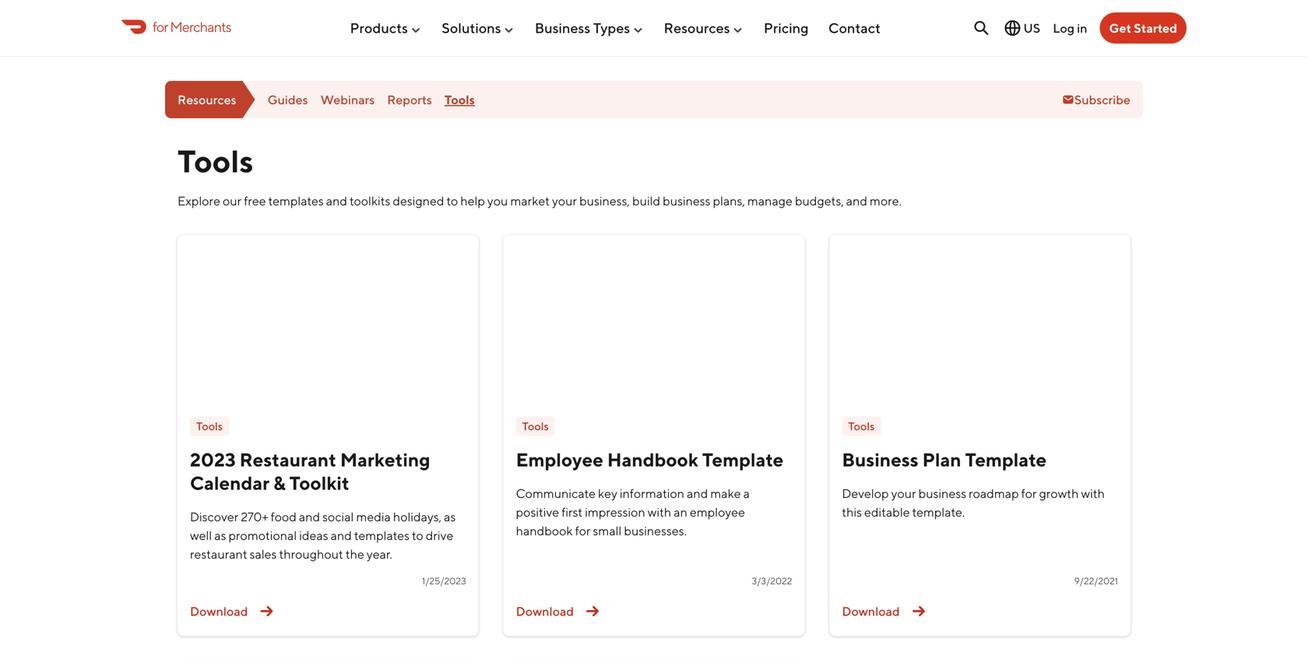 Task type: describe. For each thing, give the bounding box(es) containing it.
roadmap
[[969, 487, 1020, 501]]

2023 restaurant marketing calendar & toolkit
[[190, 449, 431, 495]]

with inside develop your business roadmap for growth with this editable template.
[[1082, 487, 1106, 501]]

sales
[[250, 547, 277, 562]]

plan
[[923, 449, 962, 471]]

0 horizontal spatial business
[[663, 194, 711, 208]]

business for business types
[[535, 20, 591, 36]]

throughout
[[279, 547, 343, 562]]

help
[[461, 194, 485, 208]]

market
[[511, 194, 550, 208]]

manage
[[748, 194, 793, 208]]

2023
[[190, 449, 236, 471]]

started
[[1135, 21, 1178, 35]]

products link
[[350, 13, 422, 43]]

solutions link
[[442, 13, 515, 43]]

contact link
[[829, 13, 881, 43]]

types
[[594, 20, 631, 36]]

drive
[[426, 529, 454, 543]]

develop
[[843, 487, 889, 501]]

tools link for employee handbook template
[[516, 417, 555, 436]]

tools for 2023 restaurant marketing calendar & toolkit
[[196, 420, 223, 433]]

explore our free templates and toolkits designed to help you market your business, build business plans, manage budgets, and more.
[[178, 194, 902, 208]]

designed
[[393, 194, 444, 208]]

business for business plan template
[[843, 449, 919, 471]]

log in
[[1054, 20, 1088, 35]]

restaurant
[[190, 547, 247, 562]]

tools for employee handbook template
[[523, 420, 549, 433]]

guides
[[268, 92, 308, 107]]

our
[[223, 194, 242, 208]]

download for employee handbook template
[[516, 605, 574, 619]]

key
[[598, 487, 618, 501]]

communicate key information and make a positive first impression with an employee handbook for small businesses.
[[516, 487, 750, 539]]

holidays,
[[393, 510, 442, 525]]

globe line image
[[1004, 19, 1023, 37]]

and down social
[[331, 529, 352, 543]]

tools for business plan template
[[849, 420, 875, 433]]

this
[[843, 505, 863, 520]]

0 horizontal spatial templates
[[269, 194, 324, 208]]

tools link right "reports"
[[445, 92, 475, 107]]

employee
[[690, 505, 746, 520]]

with inside communicate key information and make a positive first impression with an employee handbook for small businesses.
[[648, 505, 672, 520]]

3/3/2022
[[752, 576, 793, 587]]

reports link
[[387, 92, 432, 107]]

1 horizontal spatial to
[[447, 194, 458, 208]]

merchants
[[170, 18, 231, 35]]

businesses.
[[624, 524, 687, 539]]

template.
[[913, 505, 966, 520]]

business plan template
[[843, 449, 1047, 471]]

solutions
[[442, 20, 501, 36]]

impression
[[585, 505, 646, 520]]

develop your business roadmap for growth with this editable template.
[[843, 487, 1106, 520]]

employee handbook template
[[516, 449, 784, 471]]

and inside communicate key information and make a positive first impression with an employee handbook for small businesses.
[[687, 487, 708, 501]]

1 vertical spatial resources link
[[165, 81, 255, 118]]

0 vertical spatial your
[[552, 194, 577, 208]]

templates inside discover 270+ food and social media holidays, as well as promotional ideas and templates to drive restaurant sales throughout the year.
[[354, 529, 410, 543]]

tools right "reports"
[[445, 92, 475, 107]]

business,
[[580, 194, 630, 208]]

subscribe
[[1075, 92, 1131, 107]]

restaurant
[[240, 449, 337, 471]]

download for 2023 restaurant marketing calendar & toolkit
[[190, 605, 248, 619]]

for inside communicate key information and make a positive first impression with an employee handbook for small businesses.
[[575, 524, 591, 539]]

get started button
[[1101, 12, 1187, 44]]

pricing link
[[764, 13, 809, 43]]

explore
[[178, 194, 220, 208]]

resources 1208x1080 2022 holiday calendar v01.01 image
[[178, 235, 479, 405]]

make
[[711, 487, 741, 501]]

get started
[[1110, 21, 1178, 35]]

food
[[271, 510, 297, 525]]

business types link
[[535, 13, 645, 43]]

discover
[[190, 510, 239, 525]]

promotional
[[229, 529, 297, 543]]

free
[[244, 194, 266, 208]]



Task type: vqa. For each thing, say whether or not it's contained in the screenshot.
the
yes



Task type: locate. For each thing, give the bounding box(es) containing it.
information
[[620, 487, 685, 501]]

you
[[488, 194, 508, 208]]

your up the editable
[[892, 487, 917, 501]]

to inside discover 270+ food and social media holidays, as well as promotional ideas and templates to drive restaurant sales throughout the year.
[[412, 529, 424, 543]]

and up ideas
[[299, 510, 320, 525]]

reports
[[387, 92, 432, 107]]

tools up 2023
[[196, 420, 223, 433]]

download for business plan template
[[843, 605, 901, 619]]

1 horizontal spatial template
[[966, 449, 1047, 471]]

tools up develop
[[849, 420, 875, 433]]

template for employee handbook template
[[703, 449, 784, 471]]

0 vertical spatial resources link
[[664, 13, 745, 43]]

log
[[1054, 20, 1075, 35]]

growth
[[1040, 487, 1079, 501]]

for
[[153, 18, 168, 35], [1022, 487, 1037, 501], [575, 524, 591, 539]]

1 download from the left
[[190, 605, 248, 619]]

for inside for merchants link
[[153, 18, 168, 35]]

for merchants link
[[122, 16, 231, 37]]

business up develop
[[843, 449, 919, 471]]

resources for rightmost resources link
[[664, 20, 731, 36]]

and up an
[[687, 487, 708, 501]]

positive
[[516, 505, 560, 520]]

templates up year.
[[354, 529, 410, 543]]

toolkit
[[290, 472, 350, 495]]

toolkits
[[350, 194, 391, 208]]

tools link up employee
[[516, 417, 555, 436]]

for left merchants
[[153, 18, 168, 35]]

for inside develop your business roadmap for growth with this editable template.
[[1022, 487, 1037, 501]]

business
[[535, 20, 591, 36], [843, 449, 919, 471]]

and
[[326, 194, 347, 208], [847, 194, 868, 208], [687, 487, 708, 501], [299, 510, 320, 525], [331, 529, 352, 543]]

email icon image
[[1063, 93, 1075, 106]]

3 download from the left
[[843, 605, 901, 619]]

1 vertical spatial business
[[919, 487, 967, 501]]

as up drive
[[444, 510, 456, 525]]

discover 270+ food and social media holidays, as well as promotional ideas and templates to drive restaurant sales throughout the year.
[[190, 510, 456, 562]]

template up roadmap
[[966, 449, 1047, 471]]

&
[[274, 472, 286, 495]]

for left growth
[[1022, 487, 1037, 501]]

tools up our
[[178, 143, 254, 180]]

1 vertical spatial templates
[[354, 529, 410, 543]]

0 horizontal spatial as
[[214, 529, 226, 543]]

your inside develop your business roadmap for growth with this editable template.
[[892, 487, 917, 501]]

business up template.
[[919, 487, 967, 501]]

us
[[1024, 21, 1041, 35]]

1 horizontal spatial resources
[[664, 20, 731, 36]]

1 horizontal spatial resources link
[[664, 13, 745, 43]]

0 vertical spatial business
[[663, 194, 711, 208]]

1 vertical spatial business
[[843, 449, 919, 471]]

0 vertical spatial business
[[535, 20, 591, 36]]

tools link up 2023
[[190, 417, 229, 436]]

270+
[[241, 510, 268, 525]]

to down holidays,
[[412, 529, 424, 543]]

0 vertical spatial resources
[[664, 20, 731, 36]]

template
[[703, 449, 784, 471], [966, 449, 1047, 471]]

tools
[[445, 92, 475, 107], [178, 143, 254, 180], [196, 420, 223, 433], [523, 420, 549, 433], [849, 420, 875, 433]]

2 arrow right image from the left
[[907, 600, 932, 625]]

1 horizontal spatial your
[[892, 487, 917, 501]]

editable
[[865, 505, 911, 520]]

0 vertical spatial to
[[447, 194, 458, 208]]

0 vertical spatial for
[[153, 18, 168, 35]]

1 vertical spatial with
[[648, 505, 672, 520]]

1 horizontal spatial templates
[[354, 529, 410, 543]]

1 horizontal spatial business
[[919, 487, 967, 501]]

webinars link
[[321, 92, 375, 107]]

0 vertical spatial as
[[444, 510, 456, 525]]

ideas
[[299, 529, 328, 543]]

budgets,
[[795, 194, 844, 208]]

with right growth
[[1082, 487, 1106, 501]]

1 template from the left
[[703, 449, 784, 471]]

to
[[447, 194, 458, 208], [412, 529, 424, 543]]

calendar
[[190, 472, 270, 495]]

0 vertical spatial with
[[1082, 487, 1106, 501]]

small
[[593, 524, 622, 539]]

1 vertical spatial as
[[214, 529, 226, 543]]

0 horizontal spatial for
[[153, 18, 168, 35]]

log in link
[[1054, 20, 1088, 35]]

in
[[1078, 20, 1088, 35]]

your
[[552, 194, 577, 208], [892, 487, 917, 501]]

tools link up develop
[[843, 417, 882, 436]]

resources 1208x1080 business plan template v01.01 image
[[830, 235, 1131, 405]]

1 arrow right image from the left
[[581, 600, 606, 625]]

business inside "business types" link
[[535, 20, 591, 36]]

employee
[[516, 449, 604, 471]]

2 horizontal spatial for
[[1022, 487, 1037, 501]]

communicate
[[516, 487, 596, 501]]

1 vertical spatial resources
[[178, 92, 237, 107]]

arrow right image
[[581, 600, 606, 625], [907, 600, 932, 625]]

1 vertical spatial for
[[1022, 487, 1037, 501]]

handbook
[[516, 524, 573, 539]]

2 download from the left
[[516, 605, 574, 619]]

with up businesses.
[[648, 505, 672, 520]]

arrow right image for employee
[[581, 600, 606, 625]]

1 horizontal spatial with
[[1082, 487, 1106, 501]]

tools up employee
[[523, 420, 549, 433]]

template for business plan template
[[966, 449, 1047, 471]]

the
[[346, 547, 365, 562]]

0 horizontal spatial download
[[190, 605, 248, 619]]

1 horizontal spatial download
[[516, 605, 574, 619]]

business types
[[535, 20, 631, 36]]

templates right free
[[269, 194, 324, 208]]

contact
[[829, 20, 881, 36]]

template up "a"
[[703, 449, 784, 471]]

arrow right image for business
[[907, 600, 932, 625]]

build
[[633, 194, 661, 208]]

resources
[[664, 20, 731, 36], [178, 92, 237, 107]]

for merchants
[[153, 18, 231, 35]]

0 horizontal spatial your
[[552, 194, 577, 208]]

marketing
[[340, 449, 431, 471]]

2 horizontal spatial download
[[843, 605, 901, 619]]

tools link for business plan template
[[843, 417, 882, 436]]

for down first at the left of page
[[575, 524, 591, 539]]

2 template from the left
[[966, 449, 1047, 471]]

resources link
[[664, 13, 745, 43], [165, 81, 255, 118]]

business left types at the top left
[[535, 20, 591, 36]]

plans,
[[713, 194, 746, 208]]

resources for bottommost resources link
[[178, 92, 237, 107]]

1/25/2023
[[422, 576, 466, 587]]

1 horizontal spatial arrow right image
[[907, 600, 932, 625]]

well
[[190, 529, 212, 543]]

0 horizontal spatial business
[[535, 20, 591, 36]]

handbook
[[608, 449, 699, 471]]

an
[[674, 505, 688, 520]]

0 horizontal spatial template
[[703, 449, 784, 471]]

1 vertical spatial your
[[892, 487, 917, 501]]

9/22/2021
[[1075, 576, 1119, 587]]

and left more.
[[847, 194, 868, 208]]

social
[[323, 510, 354, 525]]

with
[[1082, 487, 1106, 501], [648, 505, 672, 520]]

2 vertical spatial for
[[575, 524, 591, 539]]

first
[[562, 505, 583, 520]]

employee handbook template on laptop image
[[504, 235, 805, 405]]

1 horizontal spatial for
[[575, 524, 591, 539]]

templates
[[269, 194, 324, 208], [354, 529, 410, 543]]

1 horizontal spatial as
[[444, 510, 456, 525]]

year.
[[367, 547, 393, 562]]

media
[[356, 510, 391, 525]]

business inside develop your business roadmap for growth with this editable template.
[[919, 487, 967, 501]]

and left toolkits
[[326, 194, 347, 208]]

1 vertical spatial to
[[412, 529, 424, 543]]

guides link
[[268, 92, 308, 107]]

0 horizontal spatial resources link
[[165, 81, 255, 118]]

get
[[1110, 21, 1132, 35]]

1 horizontal spatial business
[[843, 449, 919, 471]]

0 horizontal spatial resources
[[178, 92, 237, 107]]

more.
[[870, 194, 902, 208]]

tools link for 2023 restaurant marketing calendar & toolkit
[[190, 417, 229, 436]]

0 horizontal spatial to
[[412, 529, 424, 543]]

webinars
[[321, 92, 375, 107]]

to left help
[[447, 194, 458, 208]]

0 horizontal spatial arrow right image
[[581, 600, 606, 625]]

as up the restaurant
[[214, 529, 226, 543]]

0 horizontal spatial with
[[648, 505, 672, 520]]

your right market
[[552, 194, 577, 208]]

0 vertical spatial templates
[[269, 194, 324, 208]]

pricing
[[764, 20, 809, 36]]

a
[[744, 487, 750, 501]]

arrow right image
[[254, 600, 279, 625]]

business right the build
[[663, 194, 711, 208]]

products
[[350, 20, 408, 36]]



